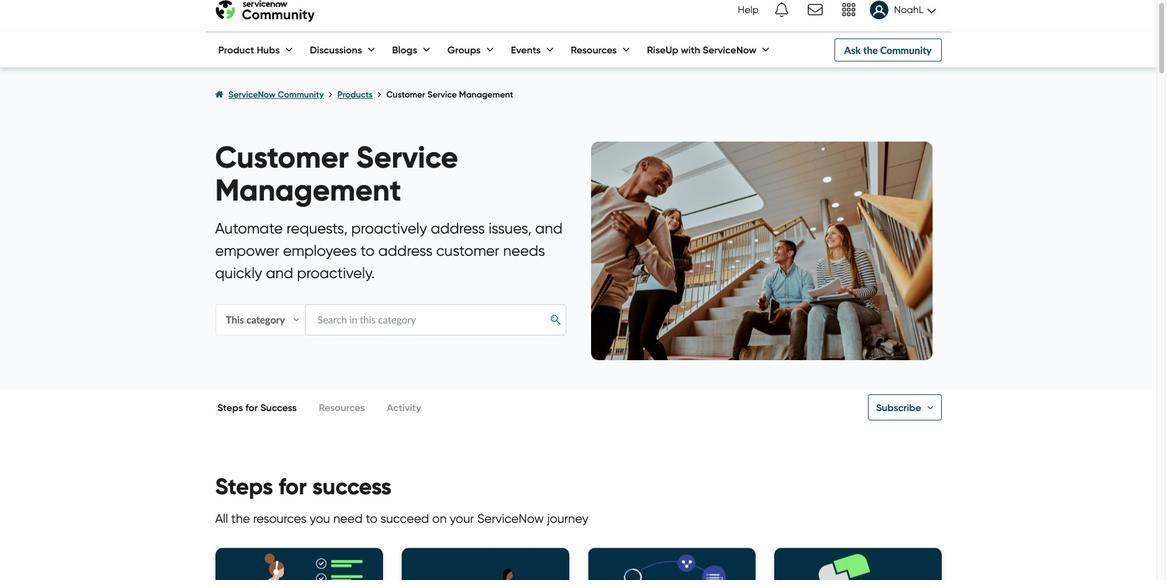Task type: locate. For each thing, give the bounding box(es) containing it.
servicenow right your at the left of page
[[478, 511, 544, 526]]

expand view: events image
[[544, 50, 557, 52]]

for for success
[[279, 473, 307, 501]]

help link
[[735, 0, 763, 27]]

0 horizontal spatial for
[[246, 401, 258, 414]]

to down proactively
[[361, 242, 375, 260]]

0 horizontal spatial and
[[266, 264, 293, 282]]

steps inside 'link'
[[217, 401, 243, 414]]

and up needs
[[536, 219, 563, 237]]

expand view: groups image
[[484, 50, 497, 52]]

servicenow down product hubs link
[[229, 89, 276, 100]]

steps for success
[[215, 473, 392, 501]]

management up requests,
[[215, 172, 401, 210]]

address down proactively
[[379, 242, 433, 260]]

ask
[[845, 44, 861, 56]]

1 horizontal spatial customer
[[387, 89, 426, 100]]

activity
[[387, 401, 421, 414]]

resources inside menu bar
[[571, 43, 617, 56]]

1 horizontal spatial and
[[536, 219, 563, 237]]

your
[[450, 511, 474, 526]]

address
[[431, 219, 485, 237], [379, 242, 433, 260]]

and
[[536, 219, 563, 237], [266, 264, 293, 282]]

the right ask at the top right of the page
[[864, 44, 878, 56]]

1 vertical spatial service
[[357, 139, 458, 177]]

groups
[[448, 43, 481, 56]]

0 vertical spatial resources
[[571, 43, 617, 56]]

quickly
[[215, 264, 262, 282]]

steps left 'success'
[[217, 401, 243, 414]]

customer service management
[[387, 89, 514, 100], [215, 139, 458, 210]]

product
[[218, 43, 254, 56]]

1 vertical spatial management
[[215, 172, 401, 210]]

for left 'success'
[[246, 401, 258, 414]]

0 vertical spatial for
[[246, 401, 258, 414]]

hubs
[[257, 43, 280, 56]]

0 vertical spatial address
[[431, 219, 485, 237]]

1 horizontal spatial for
[[279, 473, 307, 501]]

employees
[[283, 242, 357, 260]]

product hubs link
[[206, 32, 295, 67]]

servicenow community
[[229, 89, 324, 100]]

for inside 'link'
[[246, 401, 258, 414]]

to right need
[[366, 511, 378, 526]]

list
[[215, 78, 942, 112]]

noahl image
[[870, 1, 889, 19]]

servicenow community link
[[229, 89, 324, 100]]

address up customer
[[431, 219, 485, 237]]

help
[[738, 4, 759, 16]]

0 vertical spatial servicenow
[[703, 43, 757, 56]]

success
[[313, 473, 392, 501]]

1 vertical spatial for
[[279, 473, 307, 501]]

1 vertical spatial the
[[231, 511, 250, 526]]

automate requests, proactively address issues, and empower employees to address customer needs quickly and proactively.
[[215, 219, 563, 282]]

management down expand view: groups icon
[[459, 89, 514, 100]]

to
[[361, 242, 375, 260], [366, 511, 378, 526]]

expand view: community resources image
[[620, 50, 633, 52]]

1 horizontal spatial management
[[459, 89, 514, 100]]

all
[[215, 511, 228, 526]]

the
[[864, 44, 878, 56], [231, 511, 250, 526]]

servicenow left "expand view: riseup" image
[[703, 43, 757, 56]]

0 horizontal spatial resources
[[319, 401, 365, 414]]

1 vertical spatial steps
[[215, 473, 273, 501]]

riseup with servicenow
[[647, 43, 757, 56]]

and down empower
[[266, 264, 293, 282]]

0 horizontal spatial customer
[[215, 139, 349, 177]]

noahl button
[[865, 0, 942, 27]]

1 horizontal spatial the
[[864, 44, 878, 56]]

resources
[[253, 511, 307, 526]]

1 horizontal spatial servicenow
[[478, 511, 544, 526]]

the right all
[[231, 511, 250, 526]]

management
[[459, 89, 514, 100], [215, 172, 401, 210]]

community down noahl dropdown button
[[881, 44, 932, 56]]

needs
[[503, 242, 545, 260]]

1 vertical spatial to
[[366, 511, 378, 526]]

1 vertical spatial customer
[[215, 139, 349, 177]]

expand view: blogs image
[[421, 50, 433, 52]]

1 vertical spatial resources
[[319, 401, 365, 414]]

steps up all
[[215, 473, 273, 501]]

steps for steps for success
[[215, 473, 273, 501]]

community
[[881, 44, 932, 56], [278, 89, 324, 100]]

0 vertical spatial steps
[[217, 401, 243, 414]]

success
[[260, 401, 297, 414]]

service
[[428, 89, 457, 100], [357, 139, 458, 177]]

0 vertical spatial the
[[864, 44, 878, 56]]

expand view: discussions image
[[365, 50, 378, 52]]

ask the community
[[845, 44, 932, 56]]

0 vertical spatial customer service management
[[387, 89, 514, 100]]

0 horizontal spatial the
[[231, 511, 250, 526]]

0 vertical spatial resources link
[[559, 32, 633, 67]]

resources
[[571, 43, 617, 56], [319, 401, 365, 414]]

customer service management up requests,
[[215, 139, 458, 210]]

blogs
[[392, 43, 418, 56]]

1 vertical spatial resources link
[[319, 390, 365, 425]]

0 vertical spatial to
[[361, 242, 375, 260]]

menu bar
[[206, 32, 772, 67]]

events
[[511, 43, 541, 56]]

need
[[333, 511, 363, 526]]

None submit
[[546, 311, 566, 329]]

community down expand view: product hubs icon
[[278, 89, 324, 100]]

1 horizontal spatial resources
[[571, 43, 617, 56]]

2 horizontal spatial servicenow
[[703, 43, 757, 56]]

requests,
[[287, 219, 348, 237]]

with
[[681, 43, 701, 56]]

servicenow
[[703, 43, 757, 56], [229, 89, 276, 100], [478, 511, 544, 526]]

steps
[[217, 401, 243, 414], [215, 473, 273, 501]]

1 vertical spatial and
[[266, 264, 293, 282]]

0 vertical spatial community
[[881, 44, 932, 56]]

1 vertical spatial customer service management
[[215, 139, 458, 210]]

0 horizontal spatial community
[[278, 89, 324, 100]]

to inside automate requests, proactively address issues, and empower employees to address customer needs quickly and proactively.
[[361, 242, 375, 260]]

0 vertical spatial service
[[428, 89, 457, 100]]

customer service management down groups
[[387, 89, 514, 100]]

resources link
[[559, 32, 633, 67], [319, 390, 365, 425]]

customer
[[387, 89, 426, 100], [215, 139, 349, 177]]

for up 'resources' on the left
[[279, 473, 307, 501]]

0 vertical spatial customer
[[387, 89, 426, 100]]

0 vertical spatial management
[[459, 89, 514, 100]]

customer
[[436, 242, 500, 260]]

for
[[246, 401, 258, 414], [279, 473, 307, 501]]

1 vertical spatial servicenow
[[229, 89, 276, 100]]



Task type: describe. For each thing, give the bounding box(es) containing it.
blogs link
[[380, 32, 433, 67]]

discussions
[[310, 43, 362, 56]]

ask the community link
[[835, 38, 942, 61]]

steps for success link
[[217, 390, 297, 425]]

products
[[338, 89, 373, 100]]

1 vertical spatial address
[[379, 242, 433, 260]]

succeed
[[381, 511, 429, 526]]

menu bar containing product hubs
[[206, 32, 772, 67]]

events link
[[499, 32, 557, 67]]

the for ask
[[864, 44, 878, 56]]

expand view: product hubs image
[[283, 50, 295, 52]]

product hubs
[[218, 43, 280, 56]]

customer inside customer service management
[[215, 139, 349, 177]]

2 vertical spatial servicenow
[[478, 511, 544, 526]]

activity link
[[387, 390, 421, 425]]

issues,
[[489, 219, 532, 237]]

noahl
[[895, 4, 924, 16]]

1 horizontal spatial resources link
[[559, 32, 633, 67]]

you
[[310, 511, 330, 526]]

steps for success
[[217, 401, 297, 414]]

0 horizontal spatial resources link
[[319, 390, 365, 425]]

0 vertical spatial and
[[536, 219, 563, 237]]

riseup
[[647, 43, 679, 56]]

0 horizontal spatial servicenow
[[229, 89, 276, 100]]

all the resources you need to succeed on your servicenow journey
[[215, 511, 589, 526]]

automate
[[215, 219, 283, 237]]

expand view: riseup image
[[760, 50, 772, 52]]

Search text field
[[305, 304, 566, 335]]

on
[[432, 511, 447, 526]]

0 horizontal spatial management
[[215, 172, 401, 210]]

steps for steps for success
[[217, 401, 243, 414]]

customer inside list
[[387, 89, 426, 100]]

1 horizontal spatial community
[[881, 44, 932, 56]]

groups link
[[435, 32, 497, 67]]

subscribe button
[[869, 395, 942, 421]]

proactively.
[[297, 264, 375, 282]]

products link
[[338, 89, 373, 100]]

proactively
[[351, 219, 427, 237]]

empower
[[215, 242, 279, 260]]

the for all
[[231, 511, 250, 526]]

for for success
[[246, 401, 258, 414]]

discussions link
[[298, 32, 378, 67]]

list containing servicenow community
[[215, 78, 942, 112]]

subscribe
[[877, 401, 922, 414]]

riseup with servicenow link
[[635, 32, 772, 67]]

journey
[[547, 511, 589, 526]]

1 vertical spatial community
[[278, 89, 324, 100]]



Task type: vqa. For each thing, say whether or not it's contained in the screenshot.
leftmost the and
yes



